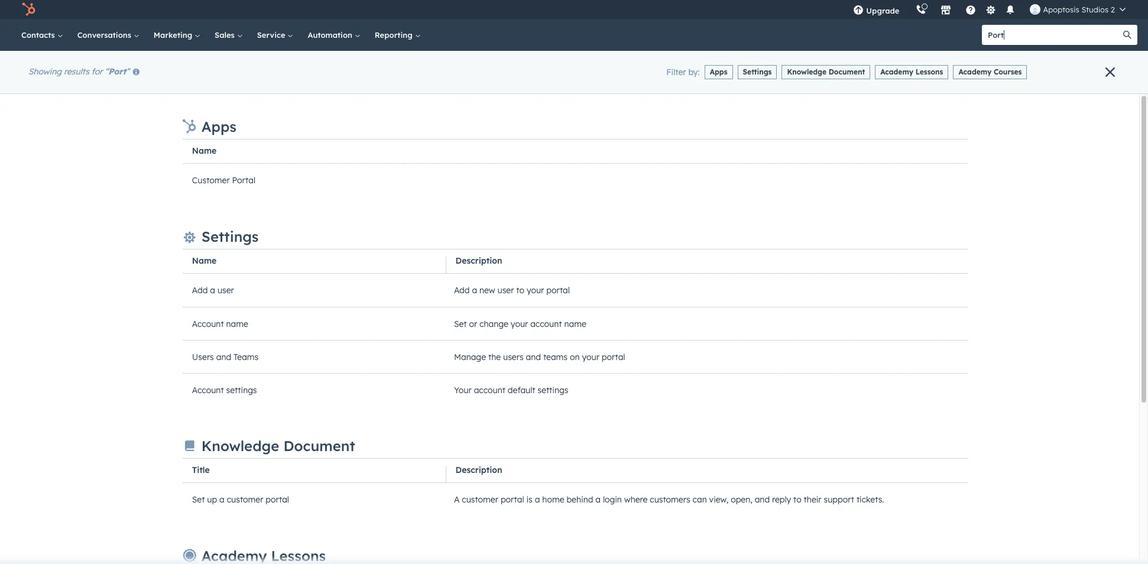 Task type: describe. For each thing, give the bounding box(es) containing it.
calling icon image
[[916, 5, 927, 15]]

restore button
[[877, 78, 960, 101]]

marketing link
[[147, 19, 208, 51]]

sales link
[[208, 19, 250, 51]]

restore contacts banner
[[28, 74, 1111, 105]]

contacts inside banner
[[77, 82, 129, 96]]

upgrade image
[[853, 5, 864, 16]]

help image
[[966, 5, 976, 16]]

2
[[1111, 5, 1115, 14]]

to inside banner
[[717, 84, 725, 95]]

in
[[115, 102, 121, 111]]

apoptosis studios 2
[[1043, 5, 1115, 14]]

calling icon button
[[911, 2, 932, 17]]

menu containing apoptosis studios 2
[[845, 0, 1134, 19]]

last
[[135, 102, 147, 111]]

Search search field
[[967, 78, 1111, 101]]

1 mm/dd/yyyy text field from the left
[[573, 78, 712, 101]]

help button
[[961, 0, 981, 19]]

2 mm/dd/yyyy text field from the left
[[731, 78, 870, 101]]

restore for restore
[[903, 84, 934, 95]]

sales
[[215, 30, 237, 40]]

back to contacts home
[[37, 66, 120, 75]]

studios
[[1082, 5, 1109, 14]]

apoptosis
[[1043, 5, 1080, 14]]

marketplaces image
[[941, 5, 952, 16]]

notifications button
[[1001, 0, 1021, 19]]

notifications image
[[1005, 5, 1016, 16]]



Task type: locate. For each thing, give the bounding box(es) containing it.
hubspot link
[[14, 2, 44, 17]]

marketplaces button
[[934, 0, 959, 19]]

search image
[[1123, 31, 1132, 39]]

tara schultz image
[[1030, 4, 1041, 15]]

reporting
[[375, 30, 415, 40]]

hubspot image
[[21, 2, 35, 17]]

contacts down hubspot link
[[21, 30, 57, 40]]

reporting link
[[368, 19, 428, 51]]

conversations
[[77, 30, 134, 40]]

the
[[123, 102, 133, 111]]

0 horizontal spatial mm/dd/yyyy text field
[[573, 78, 712, 101]]

deleted
[[88, 102, 113, 111]]

contacts down restore contacts at the top left of the page
[[56, 102, 86, 111]]

Search HubSpot search field
[[982, 25, 1127, 45]]

to
[[57, 66, 64, 75], [717, 84, 725, 95]]

contacts up restore contacts at the top left of the page
[[67, 66, 98, 75]]

home
[[100, 66, 120, 75]]

restore contacts
[[28, 82, 129, 96]]

0 horizontal spatial to
[[57, 66, 64, 75]]

restore for restore contacts deleted in the last 90 days
[[28, 102, 54, 111]]

restore for restore contacts
[[28, 82, 73, 96]]

search button
[[1117, 25, 1138, 45]]

contacts up restore contacts deleted in the last 90 days
[[77, 82, 129, 96]]

back to contacts home link
[[28, 66, 120, 75]]

1 vertical spatial to
[[717, 84, 725, 95]]

service
[[257, 30, 288, 40]]

1 horizontal spatial mm/dd/yyyy text field
[[731, 78, 870, 101]]

restore contacts deleted in the last 90 days
[[28, 102, 175, 111]]

90
[[149, 102, 157, 111]]

settings image
[[986, 5, 996, 16]]

restore
[[28, 82, 73, 96], [903, 84, 934, 95], [28, 102, 54, 111]]

conversations link
[[70, 19, 147, 51]]

contacts
[[21, 30, 57, 40], [67, 66, 98, 75], [77, 82, 129, 96], [56, 102, 86, 111]]

menu item
[[908, 0, 910, 19]]

back
[[37, 66, 55, 75]]

0 vertical spatial to
[[57, 66, 64, 75]]

1 horizontal spatial to
[[717, 84, 725, 95]]

marketing
[[154, 30, 195, 40]]

apoptosis studios 2 button
[[1023, 0, 1133, 19]]

days
[[159, 102, 175, 111]]

MM/DD/YYYY text field
[[573, 78, 712, 101], [731, 78, 870, 101]]

restore inside button
[[903, 84, 934, 95]]

automation link
[[301, 19, 368, 51]]

automation
[[308, 30, 355, 40]]

menu
[[845, 0, 1134, 19]]

service link
[[250, 19, 301, 51]]

contacts link
[[14, 19, 70, 51]]

upgrade
[[866, 6, 900, 15]]

clear input image
[[1091, 87, 1101, 96]]

settings link
[[984, 3, 998, 16]]



Task type: vqa. For each thing, say whether or not it's contained in the screenshot.
Add view
no



